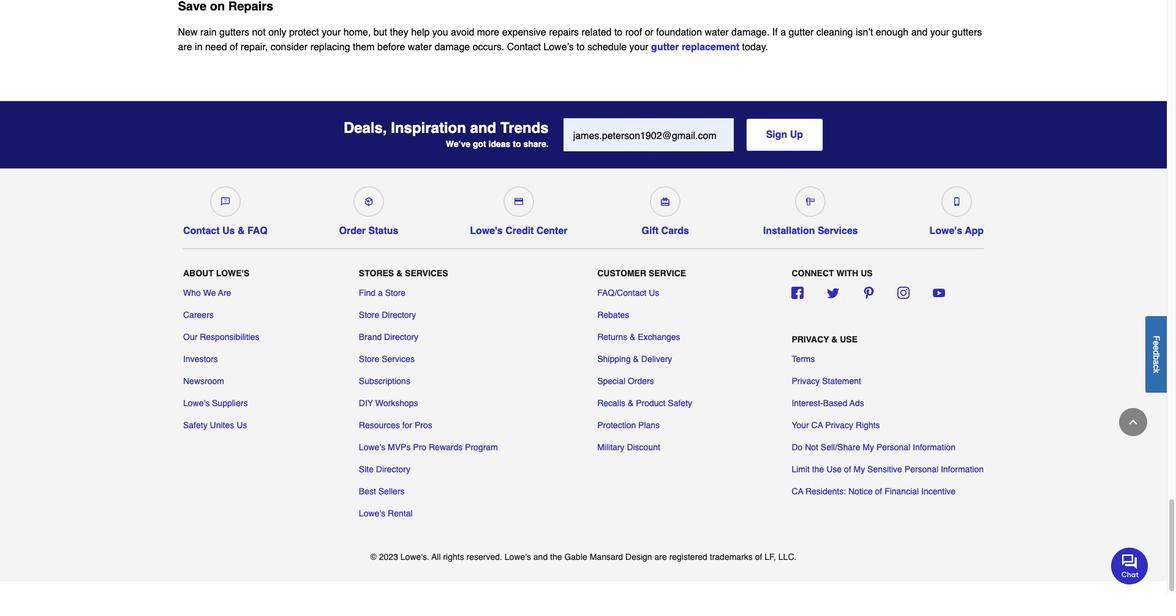 Task type: describe. For each thing, give the bounding box(es) containing it.
2 horizontal spatial your
[[931, 27, 950, 38]]

terms
[[792, 354, 815, 364]]

gift cards
[[642, 225, 689, 236]]

center
[[537, 225, 568, 236]]

your ca privacy rights
[[792, 420, 880, 430]]

do not sell/share my personal information link
[[792, 441, 956, 454]]

store directory link
[[359, 309, 416, 321]]

privacy statement
[[792, 376, 861, 386]]

1 vertical spatial water
[[408, 41, 432, 53]]

lowe's mvps pro rewards program
[[359, 442, 498, 452]]

directory for store directory
[[382, 310, 416, 320]]

with
[[837, 268, 859, 278]]

special
[[597, 376, 626, 386]]

trademarks
[[710, 552, 753, 562]]

gutter replacement today.
[[651, 41, 768, 53]]

limit the use of my sensitive personal information link
[[792, 463, 984, 476]]

more
[[477, 27, 499, 38]]

2 vertical spatial and
[[534, 552, 548, 562]]

recalls & product safety
[[597, 398, 692, 408]]

services for store services
[[382, 354, 415, 364]]

damage
[[435, 41, 470, 53]]

use for &
[[840, 335, 858, 344]]

2 e from the top
[[1152, 345, 1162, 350]]

1 horizontal spatial the
[[812, 465, 824, 474]]

pro
[[413, 442, 426, 452]]

lowe's right reserved.
[[505, 552, 531, 562]]

repairs
[[549, 27, 579, 38]]

0 horizontal spatial the
[[550, 552, 562, 562]]

orders
[[628, 376, 654, 386]]

& for shipping & delivery
[[633, 354, 639, 364]]

©
[[370, 552, 377, 562]]

before
[[377, 41, 405, 53]]

reserved.
[[467, 552, 502, 562]]

f e e d b a c k button
[[1146, 316, 1167, 392]]

our
[[183, 332, 197, 342]]

store for services
[[359, 354, 379, 364]]

trends
[[501, 119, 549, 137]]

protection plans
[[597, 420, 660, 430]]

lowe's for lowe's app
[[930, 225, 963, 236]]

rain
[[200, 27, 217, 38]]

2 vertical spatial privacy
[[825, 420, 853, 430]]

if
[[772, 27, 778, 38]]

0 vertical spatial personal
[[877, 442, 911, 452]]

2 horizontal spatial to
[[614, 27, 623, 38]]

twitter image
[[827, 287, 839, 299]]

privacy for privacy statement
[[792, 376, 820, 386]]

store for directory
[[359, 310, 379, 320]]

f
[[1152, 335, 1162, 341]]

& for returns & exchanges
[[630, 332, 636, 342]]

mvps
[[388, 442, 411, 452]]

and inside new rain gutters not only protect your home, but they help you avoid more expensive repairs related to roof or foundation water damage. if a gutter cleaning isn't enough and your gutters are in need of repair, consider replacing them before water damage occurs. contact lowe's to schedule your
[[911, 27, 928, 38]]

facebook image
[[792, 287, 804, 299]]

today.
[[742, 41, 768, 53]]

do not sell/share my personal information
[[792, 442, 956, 452]]

2 gutters from the left
[[952, 27, 982, 38]]

ideas
[[489, 139, 511, 149]]

0 vertical spatial my
[[863, 442, 874, 452]]

foundation
[[656, 27, 702, 38]]

1 vertical spatial contact
[[183, 225, 220, 236]]

inspiration
[[391, 119, 466, 137]]

lowe's inside new rain gutters not only protect your home, but they help you avoid more expensive repairs related to roof or foundation water damage. if a gutter cleaning isn't enough and your gutters are in need of repair, consider replacing them before water damage occurs. contact lowe's to schedule your
[[544, 41, 574, 53]]

you
[[432, 27, 448, 38]]

privacy for privacy & use
[[792, 335, 829, 344]]

returns & exchanges link
[[597, 331, 680, 343]]

resources
[[359, 420, 400, 430]]

rebates link
[[597, 309, 629, 321]]

privacy & use
[[792, 335, 858, 344]]

site
[[359, 465, 374, 474]]

new
[[178, 27, 198, 38]]

& for stores & services
[[396, 268, 403, 278]]

directory for brand directory
[[384, 332, 419, 342]]

1 vertical spatial information
[[941, 465, 984, 474]]

subscriptions link
[[359, 375, 410, 387]]

lowe's rental link
[[359, 507, 413, 520]]

scroll to top element
[[1119, 408, 1148, 436]]

gutter inside new rain gutters not only protect your home, but they help you avoid more expensive repairs related to roof or foundation water damage. if a gutter cleaning isn't enough and your gutters are in need of repair, consider replacing them before water damage occurs. contact lowe's to schedule your
[[789, 27, 814, 38]]

in
[[195, 41, 203, 53]]

gable
[[565, 552, 587, 562]]

rights
[[443, 552, 464, 562]]

are
[[218, 288, 231, 298]]

best sellers
[[359, 487, 405, 496]]

about
[[183, 268, 214, 278]]

ca residents: notice of financial incentive
[[792, 487, 956, 496]]

us for contact
[[222, 225, 235, 236]]

brand
[[359, 332, 382, 342]]

rights
[[856, 420, 880, 430]]

to inside deals, inspiration and trends we've got ideas to share.
[[513, 139, 521, 149]]

do
[[792, 442, 803, 452]]

0 vertical spatial store
[[385, 288, 406, 298]]

replacement
[[682, 41, 740, 53]]

sellers
[[378, 487, 405, 496]]

investors link
[[183, 353, 218, 365]]

and inside deals, inspiration and trends we've got ideas to share.
[[470, 119, 496, 137]]

0 vertical spatial ca
[[812, 420, 823, 430]]

1 e from the top
[[1152, 341, 1162, 345]]

replacing
[[310, 41, 350, 53]]

k
[[1152, 369, 1162, 373]]

faq/contact us
[[597, 288, 659, 298]]

pinterest image
[[862, 287, 875, 299]]

1 horizontal spatial safety
[[668, 398, 692, 408]]

connect with us
[[792, 268, 873, 278]]

them
[[353, 41, 375, 53]]

delivery
[[641, 354, 672, 364]]

customer service
[[597, 268, 686, 278]]

protection plans link
[[597, 419, 660, 431]]

1 vertical spatial ca
[[792, 487, 804, 496]]

installation services
[[763, 225, 858, 236]]

exchanges
[[638, 332, 680, 342]]

our responsibilities
[[183, 332, 259, 342]]

only
[[268, 27, 286, 38]]

plans
[[638, 420, 660, 430]]

sign up form
[[563, 118, 823, 151]]

a inside new rain gutters not only protect your home, but they help you avoid more expensive repairs related to roof or foundation water damage. if a gutter cleaning isn't enough and your gutters are in need of repair, consider replacing them before water damage occurs. contact lowe's to schedule your
[[781, 27, 786, 38]]

lowe's for lowe's rental
[[359, 509, 385, 518]]

lowe's credit center
[[470, 225, 568, 236]]

1 horizontal spatial to
[[577, 41, 585, 53]]

occurs.
[[473, 41, 504, 53]]

sensitive
[[868, 465, 902, 474]]

avoid
[[451, 27, 474, 38]]

notice
[[849, 487, 873, 496]]

who we are link
[[183, 287, 231, 299]]

credit card image
[[515, 197, 523, 206]]

app
[[965, 225, 984, 236]]

are inside new rain gutters not only protect your home, but they help you avoid more expensive repairs related to roof or foundation water damage. if a gutter cleaning isn't enough and your gutters are in need of repair, consider replacing them before water damage occurs. contact lowe's to schedule your
[[178, 41, 192, 53]]

rewards
[[429, 442, 463, 452]]

& for privacy & use
[[832, 335, 838, 344]]

we
[[203, 288, 216, 298]]



Task type: locate. For each thing, give the bounding box(es) containing it.
they
[[390, 27, 408, 38]]

contact down expensive
[[507, 41, 541, 53]]

store down stores & services
[[385, 288, 406, 298]]

lowe's mvps pro rewards program link
[[359, 441, 498, 454]]

the left gable
[[550, 552, 562, 562]]

to left roof
[[614, 27, 623, 38]]

& inside the contact us & faq link
[[238, 225, 245, 236]]

1 vertical spatial to
[[577, 41, 585, 53]]

ca right your
[[812, 420, 823, 430]]

us down customer service
[[649, 288, 659, 298]]

mobile image
[[953, 197, 961, 206]]

lowe's inside lowe's app link
[[930, 225, 963, 236]]

& right stores
[[396, 268, 403, 278]]

military discount
[[597, 442, 660, 452]]

1 vertical spatial services
[[405, 268, 448, 278]]

1 horizontal spatial and
[[534, 552, 548, 562]]

directory inside brand directory link
[[384, 332, 419, 342]]

financial
[[885, 487, 919, 496]]

best sellers link
[[359, 485, 405, 498]]

store up brand
[[359, 310, 379, 320]]

lowe's down repairs
[[544, 41, 574, 53]]

1 horizontal spatial contact
[[507, 41, 541, 53]]

1 horizontal spatial us
[[237, 420, 247, 430]]

privacy up interest-
[[792, 376, 820, 386]]

1 horizontal spatial water
[[705, 27, 729, 38]]

0 vertical spatial privacy
[[792, 335, 829, 344]]

0 vertical spatial water
[[705, 27, 729, 38]]

instagram image
[[898, 287, 910, 299]]

our responsibilities link
[[183, 331, 259, 343]]

store services
[[359, 354, 415, 364]]

1 vertical spatial store
[[359, 310, 379, 320]]

store down brand
[[359, 354, 379, 364]]

2 vertical spatial a
[[1152, 360, 1162, 364]]

directory for site directory
[[376, 465, 410, 474]]

your up replacing
[[322, 27, 341, 38]]

lowe's inside lowe's credit center link
[[470, 225, 503, 236]]

0 vertical spatial services
[[818, 225, 858, 236]]

about lowe's
[[183, 268, 250, 278]]

of left lf,
[[755, 552, 762, 562]]

& for recalls & product safety
[[628, 398, 634, 408]]

diy workshops link
[[359, 397, 418, 409]]

services up connect with us
[[818, 225, 858, 236]]

2 horizontal spatial us
[[649, 288, 659, 298]]

1 horizontal spatial your
[[630, 41, 649, 53]]

use for the
[[827, 465, 842, 474]]

ca residents: notice of financial incentive link
[[792, 485, 956, 498]]

lowe's down best
[[359, 509, 385, 518]]

rebates
[[597, 310, 629, 320]]

lowe's rental
[[359, 509, 413, 518]]

limit the use of my sensitive personal information
[[792, 465, 984, 474]]

store services link
[[359, 353, 415, 365]]

1 horizontal spatial gutters
[[952, 27, 982, 38]]

2 vertical spatial services
[[382, 354, 415, 364]]

services up the find a store link
[[405, 268, 448, 278]]

up
[[790, 129, 803, 140]]

0 vertical spatial lowe's
[[544, 41, 574, 53]]

safety right product
[[668, 398, 692, 408]]

directory up brand directory link
[[382, 310, 416, 320]]

1 horizontal spatial ca
[[812, 420, 823, 430]]

statement
[[822, 376, 861, 386]]

lowe's suppliers link
[[183, 397, 248, 409]]

the right limit
[[812, 465, 824, 474]]

1 vertical spatial my
[[854, 465, 865, 474]]

2 vertical spatial lowe's
[[359, 509, 385, 518]]

youtube image
[[933, 287, 945, 299]]

services down brand directory link
[[382, 354, 415, 364]]

& right recalls
[[628, 398, 634, 408]]

and left gable
[[534, 552, 548, 562]]

a right if
[[781, 27, 786, 38]]

your
[[322, 27, 341, 38], [931, 27, 950, 38], [630, 41, 649, 53]]

installation services link
[[763, 181, 858, 237]]

e up d
[[1152, 341, 1162, 345]]

are left in
[[178, 41, 192, 53]]

& up 'statement'
[[832, 335, 838, 344]]

llc.
[[779, 552, 797, 562]]

directory up sellers
[[376, 465, 410, 474]]

gift cards link
[[639, 181, 692, 237]]

water up the replacement
[[705, 27, 729, 38]]

chevron up image
[[1127, 416, 1140, 428]]

0 horizontal spatial ca
[[792, 487, 804, 496]]

sign
[[766, 129, 787, 140]]

of right the need at the left of the page
[[230, 41, 238, 53]]

dimensions image
[[806, 197, 815, 206]]

discount
[[627, 442, 660, 452]]

lowe's for lowe's suppliers
[[183, 398, 210, 408]]

site directory
[[359, 465, 410, 474]]

0 vertical spatial a
[[781, 27, 786, 38]]

0 vertical spatial and
[[911, 27, 928, 38]]

gutter down foundation
[[651, 41, 679, 53]]

military discount link
[[597, 441, 660, 454]]

directory down store directory link
[[384, 332, 419, 342]]

1 vertical spatial gutter
[[651, 41, 679, 53]]

newsroom
[[183, 376, 224, 386]]

use
[[840, 335, 858, 344], [827, 465, 842, 474]]

1 vertical spatial the
[[550, 552, 562, 562]]

0 vertical spatial the
[[812, 465, 824, 474]]

0 horizontal spatial are
[[178, 41, 192, 53]]

subscriptions
[[359, 376, 410, 386]]

a
[[781, 27, 786, 38], [378, 288, 383, 298], [1152, 360, 1162, 364]]

your down roof
[[630, 41, 649, 53]]

0 horizontal spatial and
[[470, 119, 496, 137]]

cleaning
[[817, 27, 853, 38]]

privacy
[[792, 335, 829, 344], [792, 376, 820, 386], [825, 420, 853, 430]]

program
[[465, 442, 498, 452]]

deals,
[[344, 119, 387, 137]]

schedule
[[588, 41, 627, 53]]

us right unites
[[237, 420, 247, 430]]

and up the got
[[470, 119, 496, 137]]

lowe's up the site
[[359, 442, 385, 452]]

1 gutters from the left
[[219, 27, 249, 38]]

lowe's up the are
[[216, 268, 250, 278]]

a up k
[[1152, 360, 1162, 364]]

store
[[385, 288, 406, 298], [359, 310, 379, 320], [359, 354, 379, 364]]

directory inside site directory link
[[376, 465, 410, 474]]

us left faq at the top
[[222, 225, 235, 236]]

investors
[[183, 354, 218, 364]]

0 horizontal spatial contact
[[183, 225, 220, 236]]

a right find
[[378, 288, 383, 298]]

my
[[863, 442, 874, 452], [854, 465, 865, 474]]

information
[[913, 442, 956, 452], [941, 465, 984, 474]]

us for faq/contact
[[649, 288, 659, 298]]

contact inside new rain gutters not only protect your home, but they help you avoid more expensive repairs related to roof or foundation water damage. if a gutter cleaning isn't enough and your gutters are in need of repair, consider replacing them before water damage occurs. contact lowe's to schedule your
[[507, 41, 541, 53]]

use up 'statement'
[[840, 335, 858, 344]]

of down sell/share at bottom right
[[844, 465, 851, 474]]

0 vertical spatial are
[[178, 41, 192, 53]]

us
[[222, 225, 235, 236], [649, 288, 659, 298], [237, 420, 247, 430]]

1 vertical spatial a
[[378, 288, 383, 298]]

chat invite button image
[[1111, 547, 1149, 584]]

gutter right if
[[789, 27, 814, 38]]

0 vertical spatial use
[[840, 335, 858, 344]]

of
[[230, 41, 238, 53], [844, 465, 851, 474], [875, 487, 882, 496], [755, 552, 762, 562]]

directory inside store directory link
[[382, 310, 416, 320]]

lowe's left app
[[930, 225, 963, 236]]

interest-based ads
[[792, 398, 864, 408]]

1 horizontal spatial gutter
[[789, 27, 814, 38]]

0 vertical spatial safety
[[668, 398, 692, 408]]

lowe's inside lowe's suppliers link
[[183, 398, 210, 408]]

responsibilities
[[200, 332, 259, 342]]

1 vertical spatial use
[[827, 465, 842, 474]]

lowe's down newsroom
[[183, 398, 210, 408]]

of inside new rain gutters not only protect your home, but they help you avoid more expensive repairs related to roof or foundation water damage. if a gutter cleaning isn't enough and your gutters are in need of repair, consider replacing them before water damage occurs. contact lowe's to schedule your
[[230, 41, 238, 53]]

newsroom link
[[183, 375, 224, 387]]

0 vertical spatial information
[[913, 442, 956, 452]]

& left faq at the top
[[238, 225, 245, 236]]

lowe's for lowe's mvps pro rewards program
[[359, 442, 385, 452]]

f e e d b a c k
[[1152, 335, 1162, 373]]

gift card image
[[661, 197, 670, 206]]

0 horizontal spatial your
[[322, 27, 341, 38]]

1 horizontal spatial are
[[655, 552, 667, 562]]

credit
[[506, 225, 534, 236]]

connect
[[792, 268, 834, 278]]

Email Address email field
[[563, 118, 734, 151]]

lowe's left credit
[[470, 225, 503, 236]]

returns
[[597, 332, 628, 342]]

0 vertical spatial contact
[[507, 41, 541, 53]]

terms link
[[792, 353, 815, 365]]

home,
[[344, 27, 371, 38]]

personal up "limit the use of my sensitive personal information" link at right
[[877, 442, 911, 452]]

1 horizontal spatial a
[[781, 27, 786, 38]]

of right notice
[[875, 487, 882, 496]]

services for installation services
[[818, 225, 858, 236]]

lowe's for lowe's credit center
[[470, 225, 503, 236]]

2 vertical spatial us
[[237, 420, 247, 430]]

0 horizontal spatial a
[[378, 288, 383, 298]]

personal up incentive
[[905, 465, 939, 474]]

& right returns
[[630, 332, 636, 342]]

1 vertical spatial directory
[[384, 332, 419, 342]]

to right ideas
[[513, 139, 521, 149]]

1 vertical spatial and
[[470, 119, 496, 137]]

shipping & delivery link
[[597, 353, 672, 365]]

roof
[[625, 27, 642, 38]]

1 vertical spatial us
[[649, 288, 659, 298]]

e up b
[[1152, 345, 1162, 350]]

enough
[[876, 27, 909, 38]]

recalls
[[597, 398, 626, 408]]

order status
[[339, 225, 399, 236]]

faq/contact us link
[[597, 287, 659, 299]]

1 vertical spatial privacy
[[792, 376, 820, 386]]

contact up about
[[183, 225, 220, 236]]

water down help
[[408, 41, 432, 53]]

lowe's app link
[[930, 181, 984, 237]]

2 vertical spatial directory
[[376, 465, 410, 474]]

are right design
[[655, 552, 667, 562]]

brand directory
[[359, 332, 419, 342]]

0 vertical spatial to
[[614, 27, 623, 38]]

0 horizontal spatial safety
[[183, 420, 208, 430]]

2 horizontal spatial and
[[911, 27, 928, 38]]

registered
[[669, 552, 708, 562]]

privacy up sell/share at bottom right
[[825, 420, 853, 430]]

expensive
[[502, 27, 546, 38]]

customer care image
[[221, 197, 230, 206]]

my down rights
[[863, 442, 874, 452]]

not
[[805, 442, 819, 452]]

brand directory link
[[359, 331, 419, 343]]

resources for pros
[[359, 420, 432, 430]]

b
[[1152, 355, 1162, 360]]

faq
[[247, 225, 268, 236]]

share.
[[523, 139, 549, 149]]

2 vertical spatial store
[[359, 354, 379, 364]]

safety left unites
[[183, 420, 208, 430]]

your right "enough"
[[931, 27, 950, 38]]

&
[[238, 225, 245, 236], [396, 268, 403, 278], [630, 332, 636, 342], [832, 335, 838, 344], [633, 354, 639, 364], [628, 398, 634, 408]]

diy workshops
[[359, 398, 418, 408]]

0 horizontal spatial gutter
[[651, 41, 679, 53]]

design
[[626, 552, 652, 562]]

0 horizontal spatial water
[[408, 41, 432, 53]]

1 vertical spatial personal
[[905, 465, 939, 474]]

recalls & product safety link
[[597, 397, 692, 409]]

2 horizontal spatial a
[[1152, 360, 1162, 364]]

0 horizontal spatial gutters
[[219, 27, 249, 38]]

privacy up terms
[[792, 335, 829, 344]]

0 vertical spatial us
[[222, 225, 235, 236]]

0 horizontal spatial to
[[513, 139, 521, 149]]

limit
[[792, 465, 810, 474]]

safety unites us
[[183, 420, 247, 430]]

1 vertical spatial are
[[655, 552, 667, 562]]

the
[[812, 465, 824, 474], [550, 552, 562, 562]]

0 vertical spatial gutter
[[789, 27, 814, 38]]

cards
[[661, 225, 689, 236]]

1 vertical spatial lowe's
[[359, 442, 385, 452]]

incentive
[[921, 487, 956, 496]]

shipping
[[597, 354, 631, 364]]

& inside recalls & product safety link
[[628, 398, 634, 408]]

2 vertical spatial to
[[513, 139, 521, 149]]

and right "enough"
[[911, 27, 928, 38]]

we've
[[446, 139, 471, 149]]

my up notice
[[854, 465, 865, 474]]

to down the related
[[577, 41, 585, 53]]

use down sell/share at bottom right
[[827, 465, 842, 474]]

lowe's.
[[401, 552, 429, 562]]

& inside returns & exchanges link
[[630, 332, 636, 342]]

0 horizontal spatial us
[[222, 225, 235, 236]]

& left delivery
[[633, 354, 639, 364]]

pickup image
[[365, 197, 373, 206]]

1 vertical spatial safety
[[183, 420, 208, 430]]

isn't
[[856, 27, 873, 38]]

who
[[183, 288, 201, 298]]

best
[[359, 487, 376, 496]]

ca down limit
[[792, 487, 804, 496]]

sign up button
[[746, 118, 823, 151]]

are
[[178, 41, 192, 53], [655, 552, 667, 562]]

a inside button
[[1152, 360, 1162, 364]]

& inside shipping & delivery link
[[633, 354, 639, 364]]

mansard
[[590, 552, 623, 562]]

0 vertical spatial directory
[[382, 310, 416, 320]]



Task type: vqa. For each thing, say whether or not it's contained in the screenshot.
lawn & garden at left
no



